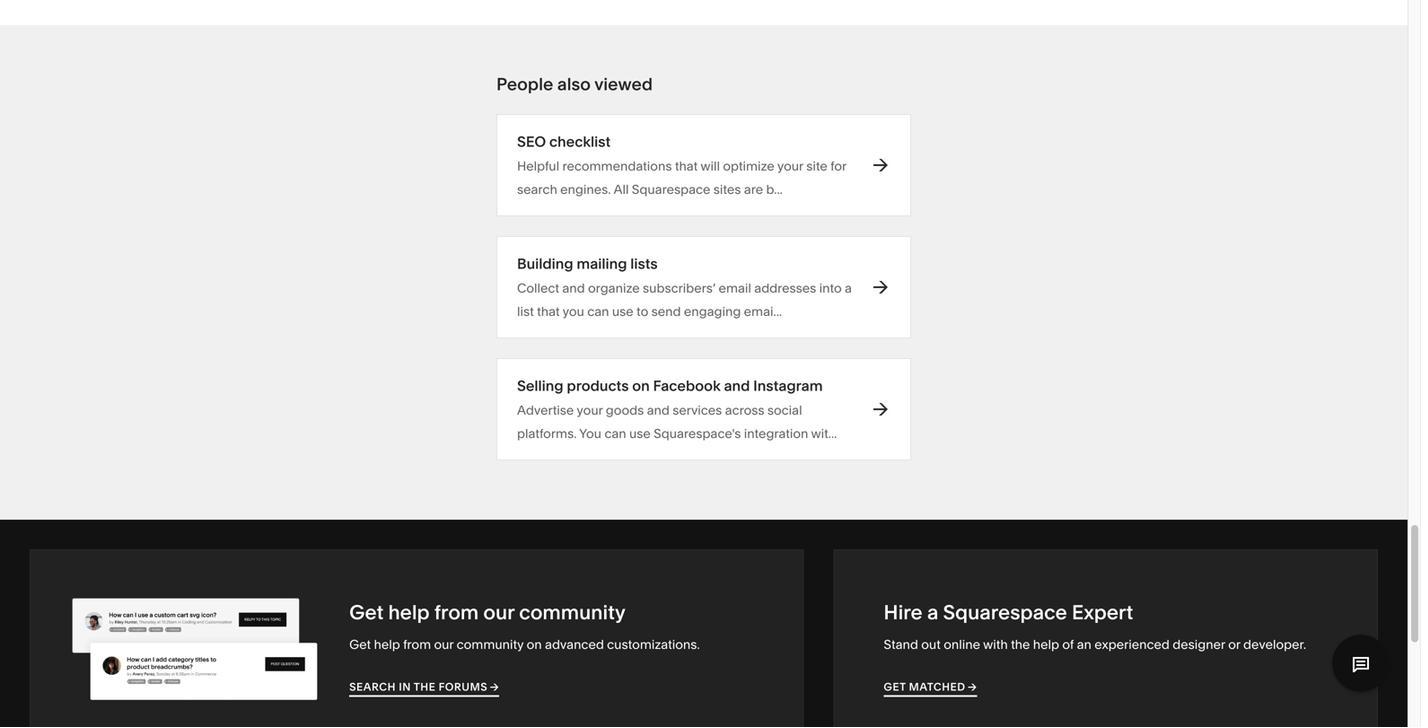 Task type: describe. For each thing, give the bounding box(es) containing it.
goods
[[606, 403, 644, 418]]

expert
[[1072, 600, 1134, 625]]

that inside seo checklist helpful recommendations that will optimize your site for search engines. all squarespace sites are b...
[[675, 158, 698, 174]]

people
[[497, 74, 554, 95]]

footer image image
[[60, 580, 330, 727]]

your for recommendations
[[778, 158, 804, 174]]

social
[[768, 403, 803, 418]]

engines.
[[561, 182, 611, 197]]

hire a squarespace expert
[[884, 600, 1134, 625]]

addresses
[[755, 281, 817, 296]]

sites
[[714, 182, 741, 197]]

checklist
[[550, 133, 611, 150]]

mailing
[[577, 255, 627, 273]]

collect
[[517, 281, 559, 296]]

and for organize
[[562, 281, 585, 296]]

get for get help from our community
[[349, 600, 384, 625]]

our for get help from our community
[[484, 600, 515, 625]]

emai...
[[744, 304, 782, 319]]

search in the forums →
[[349, 681, 499, 694]]

lists
[[631, 255, 658, 273]]

engaging
[[684, 304, 741, 319]]

designer
[[1173, 637, 1226, 652]]

squarespace's
[[654, 426, 741, 441]]

can inside selling products on facebook and instagram advertise your goods and services across social platforms. you can use squarespace's integration wit...
[[605, 426, 627, 441]]

site
[[807, 158, 828, 174]]

people also viewed
[[497, 74, 653, 95]]

with
[[983, 637, 1008, 652]]

get
[[884, 681, 906, 694]]

get matched →
[[884, 681, 977, 694]]

recommendations
[[563, 158, 672, 174]]

that inside building mailing lists collect and organize subscribers' email addresses into a list that you can use to send engaging emai...
[[537, 304, 560, 319]]

of
[[1063, 637, 1074, 652]]

1 horizontal spatial the
[[1011, 637, 1030, 652]]

you
[[563, 304, 585, 319]]

developer.
[[1244, 637, 1307, 652]]

optimize
[[723, 158, 775, 174]]

subscribers'
[[643, 281, 716, 296]]

your for facebook
[[577, 403, 603, 418]]

selling products on facebook and instagram advertise your goods and services across social platforms. you can use squarespace's integration wit...
[[517, 377, 837, 441]]

building
[[517, 255, 574, 273]]

experienced
[[1095, 637, 1170, 652]]

online
[[944, 637, 981, 652]]

facebook
[[653, 377, 721, 395]]

will
[[701, 158, 720, 174]]

are
[[744, 182, 763, 197]]

get help from our community on advanced customizations.
[[349, 637, 700, 652]]

1 horizontal spatial a
[[928, 600, 939, 625]]

an
[[1077, 637, 1092, 652]]

a inside building mailing lists collect and organize subscribers' email addresses into a list that you can use to send engaging emai...
[[845, 281, 852, 296]]

organize
[[588, 281, 640, 296]]

1 vertical spatial search
[[349, 681, 396, 694]]

on inside selling products on facebook and instagram advertise your goods and services across social platforms. you can use squarespace's integration wit...
[[632, 377, 650, 395]]

selling
[[517, 377, 564, 395]]

also
[[558, 74, 591, 95]]

instagram
[[754, 377, 823, 395]]

wit...
[[811, 426, 837, 441]]

advertise
[[517, 403, 574, 418]]



Task type: vqa. For each thing, say whether or not it's contained in the screenshot.
People also viewed
yes



Task type: locate. For each thing, give the bounding box(es) containing it.
use down goods
[[630, 426, 651, 441]]

or
[[1229, 637, 1241, 652]]

viewed
[[595, 74, 653, 95]]

the right with
[[1011, 637, 1030, 652]]

use inside selling products on facebook and instagram advertise your goods and services across social platforms. you can use squarespace's integration wit...
[[630, 426, 651, 441]]

0 vertical spatial get
[[349, 600, 384, 625]]

0 vertical spatial and
[[562, 281, 585, 296]]

from
[[434, 600, 479, 625], [403, 637, 431, 652]]

b...
[[766, 182, 783, 197]]

0 vertical spatial community
[[519, 600, 626, 625]]

a
[[845, 281, 852, 296], [928, 600, 939, 625]]

search inside seo checklist helpful recommendations that will optimize your site for search engines. all squarespace sites are b...
[[517, 182, 558, 197]]

→ right matched
[[968, 681, 977, 694]]

customizations.
[[607, 637, 700, 652]]

1 horizontal spatial search
[[517, 182, 558, 197]]

0 horizontal spatial →
[[490, 681, 499, 694]]

squarespace
[[632, 182, 711, 197], [943, 600, 1068, 625]]

2 vertical spatial and
[[647, 403, 670, 418]]

0 vertical spatial a
[[845, 281, 852, 296]]

platforms.
[[517, 426, 577, 441]]

stand
[[884, 637, 919, 652]]

across
[[725, 403, 765, 418]]

and
[[562, 281, 585, 296], [724, 377, 750, 395], [647, 403, 670, 418]]

squarespace up with
[[943, 600, 1068, 625]]

your inside seo checklist helpful recommendations that will optimize your site for search engines. all squarespace sites are b...
[[778, 158, 804, 174]]

integration
[[744, 426, 809, 441]]

email
[[719, 281, 752, 296]]

1 horizontal spatial your
[[778, 158, 804, 174]]

from up search in the forums →
[[403, 637, 431, 652]]

0 horizontal spatial that
[[537, 304, 560, 319]]

help for get help from our community
[[388, 600, 430, 625]]

from for get help from our community
[[434, 600, 479, 625]]

0 horizontal spatial a
[[845, 281, 852, 296]]

2 get from the top
[[349, 637, 371, 652]]

a right into
[[845, 281, 852, 296]]

get help from our community
[[349, 600, 626, 625]]

seo checklist helpful recommendations that will optimize your site for search engines. all squarespace sites are b...
[[517, 133, 847, 197]]

0 vertical spatial use
[[612, 304, 634, 319]]

and right goods
[[647, 403, 670, 418]]

→
[[490, 681, 499, 694], [968, 681, 977, 694]]

get for get help from our community on advanced customizations.
[[349, 637, 371, 652]]

into
[[820, 281, 842, 296]]

0 vertical spatial from
[[434, 600, 479, 625]]

1 vertical spatial from
[[403, 637, 431, 652]]

to
[[637, 304, 649, 319]]

seo
[[517, 133, 546, 150]]

0 vertical spatial on
[[632, 377, 650, 395]]

advanced
[[545, 637, 604, 652]]

the right in on the bottom
[[414, 681, 436, 694]]

0 vertical spatial our
[[484, 600, 515, 625]]

0 vertical spatial search
[[517, 182, 558, 197]]

our up get help from our community on advanced customizations. at left bottom
[[484, 600, 515, 625]]

1 horizontal spatial on
[[632, 377, 650, 395]]

1 vertical spatial use
[[630, 426, 651, 441]]

1 vertical spatial and
[[724, 377, 750, 395]]

that left the will
[[675, 158, 698, 174]]

our up forums
[[434, 637, 454, 652]]

1 horizontal spatial →
[[968, 681, 977, 694]]

1 horizontal spatial from
[[434, 600, 479, 625]]

our
[[484, 600, 515, 625], [434, 637, 454, 652]]

matched
[[909, 681, 966, 694]]

stand out online with the help of an experienced designer or developer.
[[884, 637, 1307, 652]]

the
[[1011, 637, 1030, 652], [414, 681, 436, 694]]

in
[[399, 681, 411, 694]]

community up the advanced at bottom left
[[519, 600, 626, 625]]

2 horizontal spatial and
[[724, 377, 750, 395]]

out
[[922, 637, 941, 652]]

on
[[632, 377, 650, 395], [527, 637, 542, 652]]

search left in on the bottom
[[349, 681, 396, 694]]

for
[[831, 158, 847, 174]]

all
[[614, 182, 629, 197]]

1 get from the top
[[349, 600, 384, 625]]

1 vertical spatial our
[[434, 637, 454, 652]]

use
[[612, 304, 634, 319], [630, 426, 651, 441]]

search
[[517, 182, 558, 197], [349, 681, 396, 694]]

0 horizontal spatial search
[[349, 681, 396, 694]]

and up you
[[562, 281, 585, 296]]

→ right forums
[[490, 681, 499, 694]]

1 vertical spatial squarespace
[[943, 600, 1068, 625]]

1 vertical spatial a
[[928, 600, 939, 625]]

search down helpful on the top left of the page
[[517, 182, 558, 197]]

your up you
[[577, 403, 603, 418]]

you
[[579, 426, 602, 441]]

use inside building mailing lists collect and organize subscribers' email addresses into a list that you can use to send engaging emai...
[[612, 304, 634, 319]]

can
[[588, 304, 609, 319], [605, 426, 627, 441]]

your inside selling products on facebook and instagram advertise your goods and services across social platforms. you can use squarespace's integration wit...
[[577, 403, 603, 418]]

forums
[[439, 681, 488, 694]]

1 vertical spatial community
[[457, 637, 524, 652]]

that
[[675, 158, 698, 174], [537, 304, 560, 319]]

0 horizontal spatial the
[[414, 681, 436, 694]]

1 → from the left
[[490, 681, 499, 694]]

and for instagram
[[724, 377, 750, 395]]

1 vertical spatial can
[[605, 426, 627, 441]]

0 horizontal spatial and
[[562, 281, 585, 296]]

1 vertical spatial get
[[349, 637, 371, 652]]

squarespace inside seo checklist helpful recommendations that will optimize your site for search engines. all squarespace sites are b...
[[632, 182, 711, 197]]

a right hire
[[928, 600, 939, 625]]

services
[[673, 403, 722, 418]]

send
[[652, 304, 681, 319]]

products
[[567, 377, 629, 395]]

hire
[[884, 600, 923, 625]]

use left to
[[612, 304, 634, 319]]

help for get help from our community on advanced customizations.
[[374, 637, 400, 652]]

1 vertical spatial the
[[414, 681, 436, 694]]

community
[[519, 600, 626, 625], [457, 637, 524, 652]]

0 vertical spatial can
[[588, 304, 609, 319]]

and inside building mailing lists collect and organize subscribers' email addresses into a list that you can use to send engaging emai...
[[562, 281, 585, 296]]

on up goods
[[632, 377, 650, 395]]

community down get help from our community
[[457, 637, 524, 652]]

from for get help from our community on advanced customizations.
[[403, 637, 431, 652]]

0 vertical spatial that
[[675, 158, 698, 174]]

community for get help from our community
[[519, 600, 626, 625]]

community for get help from our community on advanced customizations.
[[457, 637, 524, 652]]

1 vertical spatial your
[[577, 403, 603, 418]]

your
[[778, 158, 804, 174], [577, 403, 603, 418]]

1 horizontal spatial squarespace
[[943, 600, 1068, 625]]

squarespace down the will
[[632, 182, 711, 197]]

0 horizontal spatial on
[[527, 637, 542, 652]]

0 vertical spatial squarespace
[[632, 182, 711, 197]]

helpful
[[517, 158, 560, 174]]

building mailing lists collect and organize subscribers' email addresses into a list that you can use to send engaging emai...
[[517, 255, 852, 319]]

2 → from the left
[[968, 681, 977, 694]]

0 horizontal spatial your
[[577, 403, 603, 418]]

0 vertical spatial your
[[778, 158, 804, 174]]

get
[[349, 600, 384, 625], [349, 637, 371, 652]]

help
[[388, 600, 430, 625], [374, 637, 400, 652], [1033, 637, 1060, 652]]

that right the 'list'
[[537, 304, 560, 319]]

1 vertical spatial that
[[537, 304, 560, 319]]

from up forums
[[434, 600, 479, 625]]

0 horizontal spatial our
[[434, 637, 454, 652]]

list
[[517, 304, 534, 319]]

0 vertical spatial the
[[1011, 637, 1030, 652]]

1 horizontal spatial our
[[484, 600, 515, 625]]

0 horizontal spatial squarespace
[[632, 182, 711, 197]]

your left site
[[778, 158, 804, 174]]

1 vertical spatial on
[[527, 637, 542, 652]]

can inside building mailing lists collect and organize subscribers' email addresses into a list that you can use to send engaging emai...
[[588, 304, 609, 319]]

1 horizontal spatial that
[[675, 158, 698, 174]]

1 horizontal spatial and
[[647, 403, 670, 418]]

and up across at the bottom
[[724, 377, 750, 395]]

0 horizontal spatial from
[[403, 637, 431, 652]]

our for get help from our community on advanced customizations.
[[434, 637, 454, 652]]

on left the advanced at bottom left
[[527, 637, 542, 652]]



